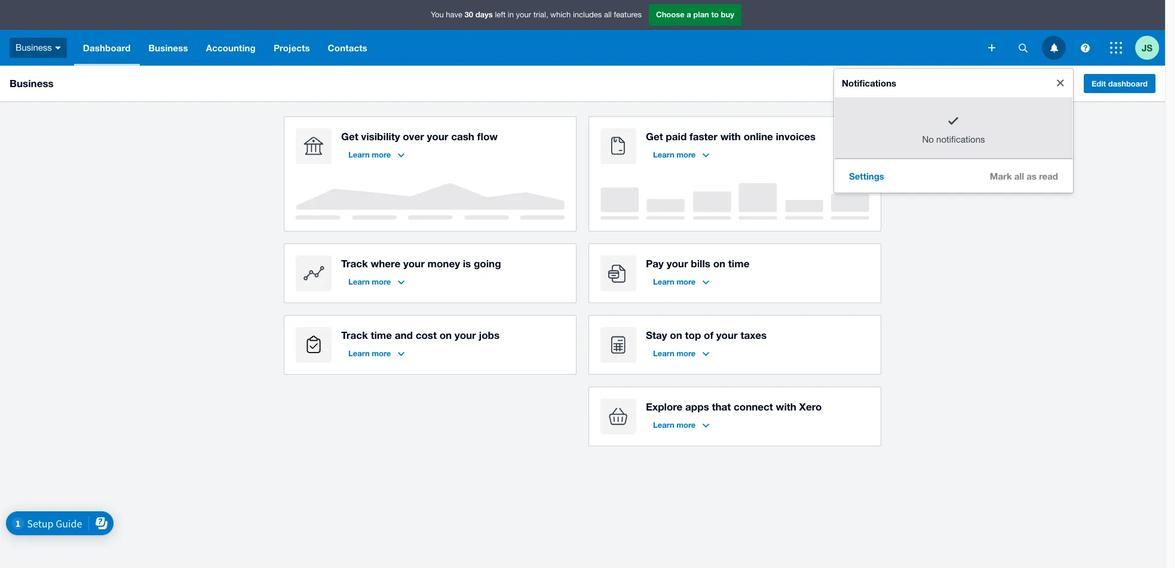 Task type: locate. For each thing, give the bounding box(es) containing it.
more down "visibility"
[[372, 150, 391, 160]]

track for track where your money is going
[[341, 258, 368, 270]]

paid
[[666, 130, 687, 143]]

1 track from the top
[[341, 258, 368, 270]]

1 horizontal spatial on
[[670, 329, 682, 342]]

learn down paid
[[653, 150, 674, 160]]

track left where
[[341, 258, 368, 270]]

learn more for paid
[[653, 150, 696, 160]]

learn for on
[[653, 349, 674, 359]]

and
[[395, 329, 413, 342]]

learn right projects icon
[[348, 349, 370, 359]]

svg image
[[1110, 42, 1122, 54], [1019, 43, 1028, 52], [1081, 43, 1090, 52], [988, 44, 996, 51]]

learn more down paid
[[653, 150, 696, 160]]

0 horizontal spatial business button
[[0, 30, 74, 66]]

learn more down "visibility"
[[348, 150, 391, 160]]

edit
[[1092, 79, 1106, 88]]

get left paid
[[646, 130, 663, 143]]

0 horizontal spatial on
[[440, 329, 452, 342]]

2 horizontal spatial on
[[713, 258, 726, 270]]

more down top
[[677, 349, 696, 359]]

business button
[[0, 30, 74, 66], [140, 30, 197, 66]]

you
[[431, 10, 444, 19]]

mark
[[990, 171, 1012, 181]]

projects icon image
[[296, 327, 332, 363]]

cost
[[416, 329, 437, 342]]

1 vertical spatial track
[[341, 329, 368, 342]]

learn more button down "visibility"
[[341, 145, 412, 164]]

buy
[[721, 10, 734, 19]]

more down apps at bottom
[[677, 421, 696, 430]]

dashboard link
[[74, 30, 140, 66]]

1 horizontal spatial all
[[1014, 171, 1024, 181]]

get left "visibility"
[[341, 130, 358, 143]]

navigation
[[74, 30, 980, 66]]

banking preview line graph image
[[296, 183, 565, 220]]

learn more down where
[[348, 277, 391, 287]]

learn right track money icon
[[348, 277, 370, 287]]

edit dashboard button
[[1084, 74, 1156, 93]]

1 horizontal spatial business button
[[140, 30, 197, 66]]

learn for where
[[348, 277, 370, 287]]

0 vertical spatial with
[[720, 130, 741, 143]]

learn down explore
[[653, 421, 674, 430]]

over
[[403, 130, 424, 143]]

learn more button for apps
[[646, 416, 717, 435]]

navigation containing dashboard
[[74, 30, 980, 66]]

learn more button down top
[[646, 344, 717, 363]]

more down pay your bills on time
[[677, 277, 696, 287]]

more down track time and cost on your jobs
[[372, 349, 391, 359]]

cash
[[451, 130, 474, 143]]

bills icon image
[[601, 256, 636, 292]]

learn more button for on
[[646, 344, 717, 363]]

0 vertical spatial all
[[604, 10, 612, 19]]

money
[[428, 258, 460, 270]]

learn more for apps
[[653, 421, 696, 430]]

learn more button down where
[[341, 272, 412, 292]]

get
[[341, 130, 358, 143], [646, 130, 663, 143]]

as
[[1027, 171, 1037, 181]]

2 get from the left
[[646, 130, 663, 143]]

learn for apps
[[653, 421, 674, 430]]

connect
[[734, 401, 773, 414]]

more for time
[[372, 349, 391, 359]]

your inside you have 30 days left in your trial, which includes all features
[[516, 10, 531, 19]]

in
[[508, 10, 514, 19]]

learn more button for your
[[646, 272, 717, 292]]

learn more down pay at the right top of the page
[[653, 277, 696, 287]]

learn more button for paid
[[646, 145, 717, 164]]

js
[[1142, 42, 1153, 53]]

more for your
[[677, 277, 696, 287]]

learn more button down apps at bottom
[[646, 416, 717, 435]]

flow
[[477, 130, 498, 143]]

no
[[922, 134, 934, 145]]

track for track time and cost on your jobs
[[341, 329, 368, 342]]

all
[[604, 10, 612, 19], [1014, 171, 1024, 181]]

learn more down track time and cost on your jobs
[[348, 349, 391, 359]]

banner containing js
[[0, 0, 1165, 193]]

learn more down stay
[[653, 349, 696, 359]]

taxes
[[741, 329, 767, 342]]

all inside you have 30 days left in your trial, which includes all features
[[604, 10, 612, 19]]

learn more for visibility
[[348, 150, 391, 160]]

notifications
[[842, 78, 896, 88]]

on left top
[[670, 329, 682, 342]]

learn more button down paid
[[646, 145, 717, 164]]

xero
[[799, 401, 822, 414]]

more down paid
[[677, 150, 696, 160]]

pay
[[646, 258, 664, 270]]

have
[[446, 10, 463, 19]]

js button
[[1135, 30, 1165, 66]]

which
[[550, 10, 571, 19]]

settings button
[[840, 164, 894, 188]]

time
[[728, 258, 750, 270], [371, 329, 392, 342]]

0 horizontal spatial with
[[720, 130, 741, 143]]

group
[[834, 69, 1073, 193]]

learn more for where
[[348, 277, 391, 287]]

group containing notifications
[[834, 69, 1073, 193]]

on right bills
[[713, 258, 726, 270]]

more for paid
[[677, 150, 696, 160]]

invoices icon image
[[601, 128, 636, 164]]

on right cost
[[440, 329, 452, 342]]

track where your money is going
[[341, 258, 501, 270]]

more for visibility
[[372, 150, 391, 160]]

1 vertical spatial time
[[371, 329, 392, 342]]

learn for your
[[653, 277, 674, 287]]

faster
[[690, 130, 718, 143]]

with right faster
[[720, 130, 741, 143]]

more down where
[[372, 277, 391, 287]]

learn down stay
[[653, 349, 674, 359]]

your left jobs
[[455, 329, 476, 342]]

projects button
[[265, 30, 319, 66]]

time right bills
[[728, 258, 750, 270]]

learn
[[348, 150, 370, 160], [653, 150, 674, 160], [348, 277, 370, 287], [653, 277, 674, 287], [348, 349, 370, 359], [653, 349, 674, 359], [653, 421, 674, 430]]

more
[[372, 150, 391, 160], [677, 150, 696, 160], [372, 277, 391, 287], [677, 277, 696, 287], [372, 349, 391, 359], [677, 349, 696, 359], [677, 421, 696, 430]]

learn down "visibility"
[[348, 150, 370, 160]]

all left features
[[604, 10, 612, 19]]

learn more button down the and
[[341, 344, 412, 363]]

get for get paid faster with online invoices
[[646, 130, 663, 143]]

your right in
[[516, 10, 531, 19]]

1 vertical spatial all
[[1014, 171, 1024, 181]]

accounting button
[[197, 30, 265, 66]]

track
[[341, 258, 368, 270], [341, 329, 368, 342]]

accounting
[[206, 42, 256, 53]]

time left the and
[[371, 329, 392, 342]]

days
[[475, 10, 493, 19]]

with left xero
[[776, 401, 796, 414]]

you have 30 days left in your trial, which includes all features
[[431, 10, 642, 19]]

learn more button for visibility
[[341, 145, 412, 164]]

of
[[704, 329, 714, 342]]

0 horizontal spatial time
[[371, 329, 392, 342]]

1 get from the left
[[341, 130, 358, 143]]

mark all as read
[[990, 171, 1058, 181]]

track money icon image
[[296, 256, 332, 292]]

learn more
[[348, 150, 391, 160], [653, 150, 696, 160], [348, 277, 391, 287], [653, 277, 696, 287], [348, 349, 391, 359], [653, 349, 696, 359], [653, 421, 696, 430]]

learn down pay at the right top of the page
[[653, 277, 674, 287]]

top
[[685, 329, 701, 342]]

learn more button down pay your bills on time
[[646, 272, 717, 292]]

read
[[1039, 171, 1058, 181]]

learn for paid
[[653, 150, 674, 160]]

learn more button
[[341, 145, 412, 164], [646, 145, 717, 164], [341, 272, 412, 292], [646, 272, 717, 292], [341, 344, 412, 363], [646, 344, 717, 363], [646, 416, 717, 435]]

svg image
[[1050, 43, 1058, 52], [55, 46, 61, 49]]

with
[[720, 130, 741, 143], [776, 401, 796, 414]]

banner
[[0, 0, 1165, 193]]

learn more down explore
[[653, 421, 696, 430]]

on
[[713, 258, 726, 270], [440, 329, 452, 342], [670, 329, 682, 342]]

contacts
[[328, 42, 367, 53]]

track right projects icon
[[341, 329, 368, 342]]

1 vertical spatial with
[[776, 401, 796, 414]]

2 track from the top
[[341, 329, 368, 342]]

online
[[744, 130, 773, 143]]

0 horizontal spatial get
[[341, 130, 358, 143]]

1 horizontal spatial time
[[728, 258, 750, 270]]

0 vertical spatial track
[[341, 258, 368, 270]]

business
[[16, 42, 52, 52], [149, 42, 188, 53], [10, 77, 54, 90]]

0 horizontal spatial all
[[604, 10, 612, 19]]

1 horizontal spatial get
[[646, 130, 663, 143]]

is
[[463, 258, 471, 270]]

1 business button from the left
[[0, 30, 74, 66]]

your
[[516, 10, 531, 19], [427, 130, 448, 143], [403, 258, 425, 270], [667, 258, 688, 270], [455, 329, 476, 342], [716, 329, 738, 342]]

all left the as
[[1014, 171, 1024, 181]]

banking icon image
[[296, 128, 332, 164]]



Task type: vqa. For each thing, say whether or not it's contained in the screenshot.
Buy now
no



Task type: describe. For each thing, give the bounding box(es) containing it.
30
[[465, 10, 473, 19]]

more for where
[[372, 277, 391, 287]]

learn more for on
[[653, 349, 696, 359]]

your right over
[[427, 130, 448, 143]]

learn for visibility
[[348, 150, 370, 160]]

get for get visibility over your cash flow
[[341, 130, 358, 143]]

jobs
[[479, 329, 500, 342]]

learn more for time
[[348, 349, 391, 359]]

mark all as read button
[[981, 164, 1068, 188]]

to
[[711, 10, 719, 19]]

no notifications
[[922, 134, 985, 145]]

more for apps
[[677, 421, 696, 430]]

your right where
[[403, 258, 425, 270]]

includes
[[573, 10, 602, 19]]

track time and cost on your jobs
[[341, 329, 500, 342]]

bills
[[691, 258, 710, 270]]

stay
[[646, 329, 667, 342]]

a
[[687, 10, 691, 19]]

where
[[371, 258, 400, 270]]

all inside mark all as read button
[[1014, 171, 1024, 181]]

learn for time
[[348, 349, 370, 359]]

explore apps that connect with xero
[[646, 401, 822, 414]]

going
[[474, 258, 501, 270]]

plan
[[693, 10, 709, 19]]

left
[[495, 10, 506, 19]]

learn more button for time
[[341, 344, 412, 363]]

invoices preview bar graph image
[[601, 183, 869, 220]]

get paid faster with online invoices
[[646, 130, 816, 143]]

edit dashboard
[[1092, 79, 1148, 88]]

invoices
[[776, 130, 816, 143]]

choose a plan to buy
[[656, 10, 734, 19]]

your right of
[[716, 329, 738, 342]]

explore
[[646, 401, 683, 414]]

add-ons icon image
[[601, 399, 636, 435]]

group inside 'banner'
[[834, 69, 1073, 193]]

dashboard
[[1108, 79, 1148, 88]]

choose
[[656, 10, 685, 19]]

contacts button
[[319, 30, 376, 66]]

stay on top of your taxes
[[646, 329, 767, 342]]

navigation inside 'banner'
[[74, 30, 980, 66]]

visibility
[[361, 130, 400, 143]]

pay your bills on time
[[646, 258, 750, 270]]

1 horizontal spatial with
[[776, 401, 796, 414]]

projects
[[274, 42, 310, 53]]

settings
[[849, 171, 884, 181]]

1 horizontal spatial svg image
[[1050, 43, 1058, 52]]

2 business button from the left
[[140, 30, 197, 66]]

dashboard
[[83, 42, 131, 53]]

your right pay at the right top of the page
[[667, 258, 688, 270]]

trial,
[[533, 10, 548, 19]]

0 horizontal spatial svg image
[[55, 46, 61, 49]]

more for on
[[677, 349, 696, 359]]

notifications
[[936, 134, 985, 145]]

get visibility over your cash flow
[[341, 130, 498, 143]]

features
[[614, 10, 642, 19]]

business inside navigation
[[149, 42, 188, 53]]

learn more button for where
[[341, 272, 412, 292]]

apps
[[685, 401, 709, 414]]

0 vertical spatial time
[[728, 258, 750, 270]]

that
[[712, 401, 731, 414]]

taxes icon image
[[601, 327, 636, 363]]

learn more for your
[[653, 277, 696, 287]]



